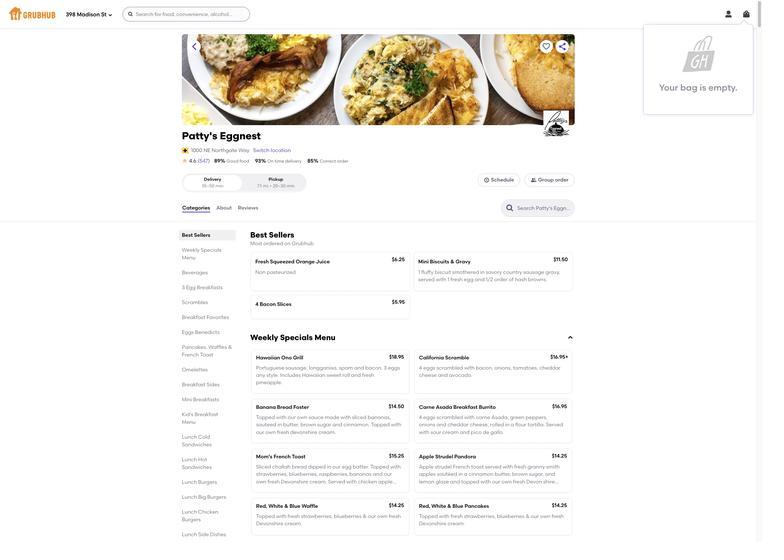 Task type: vqa. For each thing, say whether or not it's contained in the screenshot.


Task type: describe. For each thing, give the bounding box(es) containing it.
398
[[66, 11, 76, 18]]

your
[[660, 82, 679, 93]]

butter, inside apple strudel french toast served with fresh granny smith apples sautéed in a cinnamon butter, brown sugar, and lemon glaze and topped with our own fresh devon shire cream.
[[495, 472, 511, 478]]

with left granny
[[503, 464, 513, 470]]

sandwiches for cold
[[182, 442, 212, 448]]

food
[[240, 159, 249, 164]]

beverages tab
[[182, 269, 233, 277]]

1 fluffy biscuit smothered in savory country sausage gravy, served with 1 fresh egg and 1/2 order of hash browns.
[[419, 269, 561, 283]]

•
[[270, 183, 272, 188]]

ne
[[204, 147, 211, 154]]

1 horizontal spatial toast
[[292, 454, 306, 460]]

tomatoes,
[[513, 365, 539, 371]]

own down the apple at the bottom of page
[[377, 514, 388, 520]]

lunch for lunch big burgers
[[182, 494, 197, 501]]

delivery
[[285, 159, 302, 164]]

cheddar inside 4 eggs scrambled with bacon, onions, tomatoes, cheddar cheese and avocado.
[[540, 365, 561, 371]]

specials inside button
[[280, 333, 313, 342]]

0 vertical spatial hawaiian
[[256, 355, 280, 361]]

with down cinnamon
[[481, 479, 491, 485]]

pancakes, waffles & french toast tab
[[182, 344, 233, 359]]

apple for apple strudel french toast served with fresh granny smith apples sautéed in a cinnamon butter, brown sugar, and lemon glaze and topped with our own fresh devon shire cream.
[[419, 464, 434, 470]]

scrambled for avocado.
[[437, 365, 463, 371]]

cream. inside apple strudel french toast served with fresh granny smith apples sautéed in a cinnamon butter, brown sugar, and lemon glaze and topped with our own fresh devon shire cream.
[[419, 486, 437, 493]]

(547)
[[198, 158, 210, 164]]

apple
[[379, 479, 393, 485]]

foster
[[294, 404, 309, 410]]

side
[[198, 532, 209, 538]]

burgers for chicken
[[182, 517, 201, 523]]

lunch for lunch cold sandwiches
[[182, 434, 197, 441]]

red, white & blue pancakes
[[419, 503, 489, 510]]

served inside the 1 fluffy biscuit smothered in savory country sausage gravy, served with 1 fresh egg and 1/2 order of hash browns.
[[419, 277, 435, 283]]

mini for mini breakfasts
[[182, 397, 192, 403]]

cream. down red, white & blue waffle
[[285, 521, 302, 527]]

with down onions at the bottom right of the page
[[419, 429, 430, 436]]

Search Patty's Eggnest search field
[[517, 205, 573, 212]]

7.1
[[257, 183, 262, 188]]

and up shire
[[546, 472, 555, 478]]

toast inside pancakes, waffles & french toast
[[200, 352, 213, 358]]

favorites
[[207, 315, 229, 321]]

your bag is empty. tooltip
[[644, 20, 754, 114]]

breakfast favorites
[[182, 315, 229, 321]]

weekly inside button
[[250, 333, 278, 342]]

4 for 4 eggs scrambled with bacon, onions, tomatoes, cheddar cheese and avocado.
[[419, 365, 422, 371]]

eggs inside the portuguese sausage, longganisa, spam and bacon. 3 eggs any style. includes hawaiian sweet roll and fresh pineapple.
[[388, 365, 400, 371]]

menu for weekly specials menu 'tab'
[[182, 255, 196, 261]]

1 vertical spatial breakfasts
[[193, 397, 219, 403]]

burgers for big
[[207, 494, 226, 501]]

fresh down red, white & blue waffle
[[288, 514, 300, 520]]

pickup
[[269, 177, 283, 182]]

smothered
[[453, 269, 479, 275]]

sour
[[431, 429, 441, 436]]

$11.50
[[554, 257, 568, 263]]

our down devon
[[531, 514, 539, 520]]

$14.25 for red, white & blue waffle
[[389, 503, 404, 509]]

banana
[[256, 404, 276, 410]]

lunch big burgers tab
[[182, 494, 233, 501]]

lunch side dishes tab
[[182, 531, 233, 539]]

breakfast inside tab
[[182, 315, 206, 321]]

mom's
[[256, 454, 273, 460]]

85
[[308, 158, 314, 164]]

grubhub
[[292, 241, 314, 247]]

bacon.
[[366, 365, 383, 371]]

eggs
[[182, 329, 194, 336]]

$16.95 for $16.95
[[553, 404, 568, 410]]

& for red, white & blue pancakes
[[448, 503, 452, 510]]

blueberries for red, white & blue pancakes
[[497, 514, 525, 520]]

spam
[[339, 365, 353, 371]]

breakfast sides tab
[[182, 381, 233, 389]]

and inside 4 eggs scrambled with bacon, onions, tomatoes, cheddar cheese and avocado.
[[438, 372, 448, 379]]

93
[[255, 158, 261, 164]]

with inside 4 eggs scrambled with bacon, onions, tomatoes, cheddar cheese and avocado.
[[465, 365, 475, 371]]

made
[[325, 415, 340, 421]]

our up raspberries,
[[333, 464, 341, 470]]

location
[[271, 147, 291, 154]]

on time delivery
[[267, 159, 302, 164]]

order inside the 1 fluffy biscuit smothered in savory country sausage gravy, served with 1 fresh egg and 1/2 order of hash browns.
[[495, 277, 508, 283]]

sliced challah bread dipped in our egg batter. topped with strawberries, blueberries, raspberries, bananas and our own fresh devonshire cream. served with chicken apple sausage.
[[256, 464, 401, 493]]

order for group order
[[555, 177, 569, 183]]

sweet
[[327, 372, 341, 379]]

4.6
[[189, 158, 196, 164]]

red, for red, white & blue pancakes
[[419, 503, 431, 510]]

weekly specials menu inside 'tab'
[[182, 247, 222, 261]]

omelettes
[[182, 367, 208, 373]]

lunch for lunch chicken burgers
[[182, 509, 197, 515]]

in inside apple strudel french toast served with fresh granny smith apples sautéed in a cinnamon butter, brown sugar, and lemon glaze and topped with our own fresh devon shire cream.
[[459, 472, 463, 478]]

our inside apple strudel french toast served with fresh granny smith apples sautéed in a cinnamon butter, brown sugar, and lemon glaze and topped with our own fresh devon shire cream.
[[492, 479, 501, 485]]

madison
[[77, 11, 100, 18]]

chicken
[[198, 509, 219, 515]]

butter, inside the topped with our own sauce made with sliced bananas, sauteed in butter, brown sugar and cinnamon. topped with our own fresh devonshire cream.
[[283, 422, 299, 428]]

lunch for lunch hot sandwiches
[[182, 457, 197, 463]]

ono
[[282, 355, 292, 361]]

st
[[101, 11, 107, 18]]

white for red, white & blue pancakes
[[432, 503, 446, 510]]

subscription pass image
[[182, 148, 189, 154]]

chicken
[[358, 479, 377, 485]]

bread
[[292, 464, 307, 470]]

own down shire
[[541, 514, 551, 520]]

sliced
[[256, 464, 271, 470]]

and down sautéed
[[450, 479, 460, 485]]

fresh inside sliced challah bread dipped in our egg batter. topped with strawberries, blueberries, raspberries, bananas and our own fresh devonshire cream. served with chicken apple sausage.
[[268, 479, 280, 485]]

includes
[[280, 372, 301, 379]]

cream. down the red, white & blue pancakes
[[448, 521, 465, 527]]

your bag is empty.
[[660, 82, 738, 93]]

toast
[[472, 464, 484, 470]]

with down the red, white & blue pancakes
[[439, 514, 450, 520]]

lunch hot sandwiches tab
[[182, 456, 233, 471]]

grill
[[293, 355, 303, 361]]

0 vertical spatial burgers
[[198, 479, 217, 486]]

with down $15.25 at the bottom of the page
[[391, 464, 401, 470]]

bananas
[[350, 472, 372, 478]]

topped with fresh strawberries, blueberries & our own fresh devonshire cream. for red, white & blue pancakes
[[419, 514, 564, 527]]

switch
[[253, 147, 270, 154]]

eggs for $14.50
[[424, 415, 436, 421]]

carne
[[476, 415, 491, 421]]

20–30
[[273, 183, 286, 188]]

option group containing delivery 35–50 min
[[182, 174, 307, 192]]

cheese
[[419, 372, 437, 379]]

scramble
[[446, 355, 470, 361]]

kid's breakfast menu tab
[[182, 411, 233, 426]]

best for best sellers
[[182, 232, 193, 238]]

main navigation navigation
[[0, 0, 757, 28]]

with down banana bread foster
[[276, 415, 287, 421]]

people icon image
[[531, 177, 537, 183]]

lemon
[[419, 479, 435, 485]]

topped for red, white & blue pancakes
[[419, 514, 438, 520]]

categories
[[182, 205, 210, 211]]

best sellers tab
[[182, 232, 233, 239]]

fresh down shire
[[552, 514, 564, 520]]

bacon
[[260, 302, 276, 308]]

$14.25 for apple strudel pandora
[[552, 453, 568, 459]]

1000 ne northgate way
[[191, 147, 250, 154]]

in inside the 1 fluffy biscuit smothered in savory country sausage gravy, served with 1 fresh egg and 1/2 order of hash browns.
[[481, 269, 485, 275]]

and right spam
[[355, 365, 364, 371]]

1 horizontal spatial french
[[274, 454, 291, 460]]

devonshire inside sliced challah bread dipped in our egg batter. topped with strawberries, blueberries, raspberries, bananas and our own fresh devonshire cream. served with chicken apple sausage.
[[281, 479, 309, 485]]

biscuit
[[435, 269, 451, 275]]

green
[[510, 415, 525, 421]]

in inside sliced challah bread dipped in our egg batter. topped with strawberries, blueberries, raspberries, bananas and our own fresh devonshire cream. served with chicken apple sausage.
[[327, 464, 332, 470]]

challah
[[272, 464, 291, 470]]

svg image inside main navigation navigation
[[743, 10, 751, 19]]

reviews button
[[238, 195, 259, 221]]

specials inside 'tab'
[[201, 247, 222, 253]]

on
[[284, 241, 291, 247]]

& down devon
[[526, 514, 530, 520]]

best sellers most ordered on grubhub
[[250, 230, 314, 247]]

carne asada breakfast burrito
[[419, 404, 496, 410]]

pickup 7.1 mi • 20–30 min
[[257, 177, 295, 188]]

fresh down the apple at the bottom of page
[[389, 514, 401, 520]]

apple strudel pandora
[[419, 454, 476, 460]]

our down chicken
[[368, 514, 376, 520]]

sandwiches for hot
[[182, 465, 212, 471]]

eggs for $18.95
[[424, 365, 436, 371]]

good
[[227, 159, 239, 164]]

french inside apple strudel french toast served with fresh granny smith apples sautéed in a cinnamon butter, brown sugar, and lemon glaze and topped with our own fresh devon shire cream.
[[453, 464, 470, 470]]

$16.95 for $16.95 +
[[551, 354, 566, 360]]

mini biscuits & gravy
[[419, 259, 471, 265]]

order for correct order
[[337, 159, 349, 164]]

mini breakfasts
[[182, 397, 219, 403]]

share icon image
[[558, 42, 567, 51]]

$14.50
[[389, 404, 404, 410]]

4 for 4 eggs scrambled with carne asada, green peppers, onions and cheddar cheese, rolled in a flour tortilla. served with sour cream and pico de gallo.
[[419, 415, 422, 421]]

bananas,
[[368, 415, 391, 421]]

min inside pickup 7.1 mi • 20–30 min
[[287, 183, 295, 188]]

biscuits
[[430, 259, 450, 265]]

a inside 4 eggs scrambled with carne asada, green peppers, onions and cheddar cheese, rolled in a flour tortilla. served with sour cream and pico de gallo.
[[511, 422, 514, 428]]

fresh inside the portuguese sausage, longganisa, spam and bacon. 3 eggs any style. includes hawaiian sweet roll and fresh pineapple.
[[362, 372, 374, 379]]

Search for food, convenience, alcohol... search field
[[123, 7, 250, 21]]

a inside apple strudel french toast served with fresh granny smith apples sautéed in a cinnamon butter, brown sugar, and lemon glaze and topped with our own fresh devon shire cream.
[[464, 472, 468, 478]]

fresh left granny
[[515, 464, 527, 470]]

country
[[504, 269, 522, 275]]

our down sauteed
[[256, 429, 264, 436]]

apple for apple strudel pandora
[[419, 454, 434, 460]]

asada,
[[492, 415, 509, 421]]

egg inside sliced challah bread dipped in our egg batter. topped with strawberries, blueberries, raspberries, bananas and our own fresh devonshire cream. served with chicken apple sausage.
[[342, 464, 352, 470]]

menu for kid's breakfast menu tab
[[182, 419, 196, 426]]

with inside the 1 fluffy biscuit smothered in savory country sausage gravy, served with 1 fresh egg and 1/2 order of hash browns.
[[436, 277, 447, 283]]

in inside the topped with our own sauce made with sliced bananas, sauteed in butter, brown sugar and cinnamon. topped with our own fresh devonshire cream.
[[278, 422, 282, 428]]

topped down bananas,
[[371, 422, 390, 428]]

style.
[[267, 372, 279, 379]]

sellers for best sellers most ordered on grubhub
[[269, 230, 294, 240]]

hash
[[515, 277, 527, 283]]

strudel
[[435, 464, 452, 470]]

eggnest
[[220, 130, 261, 142]]

topped with our own sauce made with sliced bananas, sauteed in butter, brown sugar and cinnamon. topped with our own fresh devonshire cream.
[[256, 415, 402, 436]]

schedule
[[491, 177, 515, 183]]



Task type: locate. For each thing, give the bounding box(es) containing it.
2 vertical spatial burgers
[[182, 517, 201, 523]]

a left flour in the right bottom of the page
[[511, 422, 514, 428]]

lunch side dishes
[[182, 532, 226, 538]]

& left gravy on the top of page
[[451, 259, 455, 265]]

with up cinnamon.
[[341, 415, 351, 421]]

svg image inside 'schedule' button
[[484, 177, 490, 183]]

scrambles tab
[[182, 299, 233, 307]]

0 horizontal spatial egg
[[342, 464, 352, 470]]

4 eggs scrambled with carne asada, green peppers, onions and cheddar cheese, rolled in a flour tortilla. served with sour cream and pico de gallo.
[[419, 415, 563, 436]]

3 lunch from the top
[[182, 479, 197, 486]]

0 vertical spatial egg
[[464, 277, 474, 283]]

northgate
[[212, 147, 237, 154]]

cream. inside sliced challah bread dipped in our egg batter. topped with strawberries, blueberries, raspberries, bananas and our own fresh devonshire cream. served with chicken apple sausage.
[[310, 479, 327, 485]]

scrambled down asada
[[437, 415, 463, 421]]

lunch left 'hot'
[[182, 457, 197, 463]]

1 horizontal spatial white
[[432, 503, 446, 510]]

topped for red, white & blue waffle
[[256, 514, 275, 520]]

lunch chicken burgers
[[182, 509, 219, 523]]

1 vertical spatial brown
[[513, 472, 528, 478]]

1 vertical spatial 1
[[448, 277, 450, 283]]

pandora
[[455, 454, 476, 460]]

0 horizontal spatial sellers
[[194, 232, 210, 238]]

lunch burgers tab
[[182, 479, 233, 486]]

our up the apple at the bottom of page
[[384, 472, 392, 478]]

red,
[[256, 503, 267, 510], [419, 503, 431, 510]]

and up the apple at the bottom of page
[[373, 472, 383, 478]]

1 vertical spatial apple
[[419, 464, 434, 470]]

4 lunch from the top
[[182, 494, 197, 501]]

gallo.
[[491, 429, 504, 436]]

1 vertical spatial served
[[485, 464, 502, 470]]

breakfast inside kid's breakfast menu
[[195, 412, 218, 418]]

1 horizontal spatial best
[[250, 230, 267, 240]]

0 vertical spatial 4
[[256, 302, 259, 308]]

fresh inside the 1 fluffy biscuit smothered in savory country sausage gravy, served with 1 fresh egg and 1/2 order of hash browns.
[[451, 277, 463, 283]]

2 sandwiches from the top
[[182, 465, 212, 471]]

0 horizontal spatial topped with fresh strawberries, blueberries & our own fresh devonshire cream.
[[256, 514, 401, 527]]

1 horizontal spatial butter,
[[495, 472, 511, 478]]

lunch inside lunch cold sandwiches
[[182, 434, 197, 441]]

lunch cold sandwiches tab
[[182, 434, 233, 449]]

1 vertical spatial butter,
[[495, 472, 511, 478]]

89
[[214, 158, 221, 164]]

1 vertical spatial order
[[555, 177, 569, 183]]

sellers inside tab
[[194, 232, 210, 238]]

0 vertical spatial breakfasts
[[197, 285, 223, 291]]

1000
[[191, 147, 202, 154]]

correct
[[320, 159, 336, 164]]

cheese,
[[470, 422, 489, 428]]

and inside the 1 fluffy biscuit smothered in savory country sausage gravy, served with 1 fresh egg and 1/2 order of hash browns.
[[475, 277, 485, 283]]

is
[[700, 82, 707, 93]]

fresh down bacon.
[[362, 372, 374, 379]]

burgers inside the 'lunch chicken burgers'
[[182, 517, 201, 523]]

sides
[[207, 382, 220, 388]]

1 topped with fresh strawberries, blueberries & our own fresh devonshire cream. from the left
[[256, 514, 401, 527]]

2 lunch from the top
[[182, 457, 197, 463]]

roll
[[343, 372, 350, 379]]

with down 'biscuit'
[[436, 277, 447, 283]]

red, down 'sausage.'
[[256, 503, 267, 510]]

$15.25
[[389, 453, 404, 459]]

topped up the apple at the bottom of page
[[371, 464, 389, 470]]

about
[[216, 205, 232, 211]]

best inside tab
[[182, 232, 193, 238]]

cheddar inside 4 eggs scrambled with carne asada, green peppers, onions and cheddar cheese, rolled in a flour tortilla. served with sour cream and pico de gallo.
[[448, 422, 469, 428]]

fresh down the red, white & blue pancakes
[[451, 514, 463, 520]]

group order button
[[525, 174, 575, 187]]

of
[[509, 277, 514, 283]]

5 lunch from the top
[[182, 509, 197, 515]]

0 horizontal spatial hawaiian
[[256, 355, 280, 361]]

weekly down best sellers
[[182, 247, 200, 253]]

with up cheese,
[[465, 415, 475, 421]]

shire
[[544, 479, 555, 485]]

mini inside tab
[[182, 397, 192, 403]]

sugar,
[[529, 472, 544, 478]]

1 vertical spatial weekly specials menu
[[250, 333, 336, 342]]

eggs up cheese
[[424, 365, 436, 371]]

sandwiches down 'hot'
[[182, 465, 212, 471]]

and up sour
[[437, 422, 447, 428]]

caret left icon image
[[190, 42, 199, 51]]

min right 20–30
[[287, 183, 295, 188]]

hawaiian
[[256, 355, 280, 361], [302, 372, 326, 379]]

empty.
[[709, 82, 738, 93]]

waffles
[[209, 344, 227, 351]]

orange
[[296, 259, 315, 265]]

sugar
[[317, 422, 332, 428]]

2 horizontal spatial svg image
[[743, 10, 751, 19]]

0 vertical spatial apple
[[419, 454, 434, 460]]

2 blueberries from the left
[[497, 514, 525, 520]]

0 horizontal spatial french
[[182, 352, 199, 358]]

weekly specials menu up grill
[[250, 333, 336, 342]]

with down bananas,
[[391, 422, 402, 428]]

burgers
[[198, 479, 217, 486], [207, 494, 226, 501], [182, 517, 201, 523]]

1 vertical spatial a
[[464, 472, 468, 478]]

topped inside sliced challah bread dipped in our egg batter. topped with strawberries, blueberries, raspberries, bananas and our own fresh devonshire cream. served with chicken apple sausage.
[[371, 464, 389, 470]]

1 horizontal spatial svg image
[[568, 335, 574, 341]]

menu inside kid's breakfast menu
[[182, 419, 196, 426]]

non pasteurized
[[256, 269, 296, 275]]

1 apple from the top
[[419, 454, 434, 460]]

devonshire for red, white & blue waffle
[[256, 521, 284, 527]]

eggs inside 4 eggs scrambled with carne asada, green peppers, onions and cheddar cheese, rolled in a flour tortilla. served with sour cream and pico de gallo.
[[424, 415, 436, 421]]

most
[[250, 241, 262, 247]]

sellers for best sellers
[[194, 232, 210, 238]]

portuguese
[[256, 365, 284, 371]]

1 min from the left
[[216, 183, 224, 188]]

sautéed
[[437, 472, 458, 478]]

1 horizontal spatial order
[[495, 277, 508, 283]]

$6.25
[[392, 257, 405, 263]]

weekly specials menu down best sellers
[[182, 247, 222, 261]]

menu up beverages
[[182, 255, 196, 261]]

eggs down $18.95
[[388, 365, 400, 371]]

1 vertical spatial scrambled
[[437, 415, 463, 421]]

lunch big burgers
[[182, 494, 226, 501]]

1 white from the left
[[269, 503, 283, 510]]

sauce
[[309, 415, 324, 421]]

lunch inside the 'lunch chicken burgers'
[[182, 509, 197, 515]]

served
[[419, 277, 435, 283], [485, 464, 502, 470]]

squeezed
[[270, 259, 295, 265]]

served inside 4 eggs scrambled with carne asada, green peppers, onions and cheddar cheese, rolled in a flour tortilla. served with sour cream and pico de gallo.
[[546, 422, 563, 428]]

0 vertical spatial brown
[[301, 422, 316, 428]]

0 horizontal spatial served
[[328, 479, 345, 485]]

and inside the topped with our own sauce made with sliced bananas, sauteed in butter, brown sugar and cinnamon. topped with our own fresh devonshire cream.
[[333, 422, 343, 428]]

0 horizontal spatial min
[[216, 183, 224, 188]]

$14.25 down shire
[[552, 503, 568, 509]]

0 vertical spatial french
[[182, 352, 199, 358]]

0 vertical spatial 3
[[182, 285, 185, 291]]

with down red, white & blue waffle
[[276, 514, 287, 520]]

1 vertical spatial 3
[[384, 365, 387, 371]]

topped with fresh strawberries, blueberries & our own fresh devonshire cream. down pancakes
[[419, 514, 564, 527]]

0 vertical spatial menu
[[182, 255, 196, 261]]

our down cinnamon
[[492, 479, 501, 485]]

0 horizontal spatial white
[[269, 503, 283, 510]]

a
[[511, 422, 514, 428], [464, 472, 468, 478]]

0 horizontal spatial strawberries,
[[256, 472, 288, 478]]

lunch inside lunch hot sandwiches
[[182, 457, 197, 463]]

breakfasts up scrambles tab
[[197, 285, 223, 291]]

0 horizontal spatial weekly
[[182, 247, 200, 253]]

1 vertical spatial 4
[[419, 365, 422, 371]]

weekly
[[182, 247, 200, 253], [250, 333, 278, 342]]

blue for waffle
[[290, 503, 301, 510]]

& for pancakes, waffles & french toast
[[228, 344, 232, 351]]

4 inside 4 eggs scrambled with carne asada, green peppers, onions and cheddar cheese, rolled in a flour tortilla. served with sour cream and pico de gallo.
[[419, 415, 422, 421]]

search icon image
[[506, 204, 515, 213]]

peppers,
[[526, 415, 548, 421]]

blueberries for red, white & blue waffle
[[334, 514, 362, 520]]

menu down kid's on the left of the page
[[182, 419, 196, 426]]

order inside button
[[555, 177, 569, 183]]

topped down the red, white & blue pancakes
[[419, 514, 438, 520]]

fresh left devon
[[513, 479, 526, 485]]

4 for 4 bacon slices
[[256, 302, 259, 308]]

best up weekly specials menu 'tab'
[[182, 232, 193, 238]]

menu up longganisa,
[[315, 333, 336, 342]]

1 horizontal spatial strawberries,
[[301, 514, 333, 520]]

cold
[[198, 434, 210, 441]]

1 vertical spatial cheddar
[[448, 422, 469, 428]]

$14.25 for red, white & blue pancakes
[[552, 503, 568, 509]]

1 horizontal spatial red,
[[419, 503, 431, 510]]

bacon,
[[476, 365, 493, 371]]

devonshire down red, white & blue waffle
[[256, 521, 284, 527]]

onions
[[419, 422, 436, 428]]

2 white from the left
[[432, 503, 446, 510]]

2 scrambled from the top
[[437, 415, 463, 421]]

red, for red, white & blue waffle
[[256, 503, 267, 510]]

longganisa,
[[309, 365, 338, 371]]

0 vertical spatial toast
[[200, 352, 213, 358]]

strawberries, for red, white & blue waffle
[[301, 514, 333, 520]]

2 vertical spatial french
[[453, 464, 470, 470]]

patty's eggnest logo image
[[544, 111, 569, 136]]

2 topped with fresh strawberries, blueberries & our own fresh devonshire cream. from the left
[[419, 514, 564, 527]]

& for red, white & blue waffle
[[285, 503, 289, 510]]

& down chicken
[[363, 514, 367, 520]]

own inside sliced challah bread dipped in our egg batter. topped with strawberries, blueberries, raspberries, bananas and our own fresh devonshire cream. served with chicken apple sausage.
[[256, 479, 267, 485]]

cinnamon
[[469, 472, 494, 478]]

1 vertical spatial mini
[[182, 397, 192, 403]]

3 egg breakfasts tab
[[182, 284, 233, 292]]

with down "bananas"
[[347, 479, 357, 485]]

delivery
[[204, 177, 221, 182]]

kid's breakfast menu
[[182, 412, 218, 426]]

hot
[[198, 457, 207, 463]]

weekly specials menu tab
[[182, 246, 233, 262]]

cheddar up cream
[[448, 422, 469, 428]]

egg inside the 1 fluffy biscuit smothered in savory country sausage gravy, served with 1 fresh egg and 1/2 order of hash browns.
[[464, 277, 474, 283]]

0 horizontal spatial blue
[[290, 503, 301, 510]]

1 lunch from the top
[[182, 434, 197, 441]]

served down fluffy at the right of page
[[419, 277, 435, 283]]

min inside delivery 35–50 min
[[216, 183, 224, 188]]

lunch inside tab
[[182, 494, 197, 501]]

0 horizontal spatial order
[[337, 159, 349, 164]]

omelettes tab
[[182, 366, 233, 374]]

and inside sliced challah bread dipped in our egg batter. topped with strawberries, blueberries, raspberries, bananas and our own fresh devonshire cream. served with chicken apple sausage.
[[373, 472, 383, 478]]

lunch for lunch side dishes
[[182, 532, 197, 538]]

2 vertical spatial 4
[[419, 415, 422, 421]]

weekly specials menu inside button
[[250, 333, 336, 342]]

mini breakfasts tab
[[182, 396, 233, 404]]

1 down 'biscuit'
[[448, 277, 450, 283]]

1 vertical spatial weekly
[[250, 333, 278, 342]]

svg image
[[725, 10, 734, 19], [128, 11, 134, 17], [108, 13, 112, 17], [182, 158, 188, 163]]

breakfast down omelettes
[[182, 382, 206, 388]]

1 horizontal spatial 1
[[448, 277, 450, 283]]

1 horizontal spatial hawaiian
[[302, 372, 326, 379]]

0 vertical spatial 1
[[419, 269, 420, 275]]

min down delivery
[[216, 183, 224, 188]]

1 horizontal spatial 3
[[384, 365, 387, 371]]

best for best sellers most ordered on grubhub
[[250, 230, 267, 240]]

& inside pancakes, waffles & french toast
[[228, 344, 232, 351]]

$16.95 +
[[551, 354, 569, 360]]

topped with fresh strawberries, blueberries & our own fresh devonshire cream. down waffle
[[256, 514, 401, 527]]

fresh down smothered
[[451, 277, 463, 283]]

and right cheese
[[438, 372, 448, 379]]

white for red, white & blue waffle
[[269, 503, 283, 510]]

scrambled for cheddar
[[437, 415, 463, 421]]

0 vertical spatial weekly specials menu
[[182, 247, 222, 261]]

served right tortilla.
[[546, 422, 563, 428]]

own up 'sausage.'
[[256, 479, 267, 485]]

svg image
[[743, 10, 751, 19], [484, 177, 490, 183], [568, 335, 574, 341]]

3 inside the 3 egg breakfasts tab
[[182, 285, 185, 291]]

big
[[198, 494, 206, 501]]

1 vertical spatial menu
[[315, 333, 336, 342]]

0 vertical spatial order
[[337, 159, 349, 164]]

and right roll
[[351, 372, 361, 379]]

sausage
[[524, 269, 545, 275]]

apple left strudel
[[419, 454, 434, 460]]

0 horizontal spatial red,
[[256, 503, 267, 510]]

asada
[[436, 404, 453, 410]]

cream. down sugar
[[319, 429, 336, 436]]

raspberries,
[[319, 472, 349, 478]]

1 blue from the left
[[290, 503, 301, 510]]

egg left batter.
[[342, 464, 352, 470]]

avocado.
[[449, 372, 473, 379]]

burgers inside tab
[[207, 494, 226, 501]]

1 vertical spatial $16.95
[[553, 404, 568, 410]]

1 vertical spatial svg image
[[484, 177, 490, 183]]

menu inside 'tab'
[[182, 255, 196, 261]]

burgers right big
[[207, 494, 226, 501]]

specials up grill
[[280, 333, 313, 342]]

cream. inside the topped with our own sauce made with sliced bananas, sauteed in butter, brown sugar and cinnamon. topped with our own fresh devonshire cream.
[[319, 429, 336, 436]]

burgers down chicken
[[182, 517, 201, 523]]

pancakes
[[465, 503, 489, 510]]

sellers inside the best sellers most ordered on grubhub
[[269, 230, 294, 240]]

0 horizontal spatial served
[[419, 277, 435, 283]]

blue left waffle
[[290, 503, 301, 510]]

sellers up on
[[269, 230, 294, 240]]

lunch chicken burgers tab
[[182, 509, 233, 524]]

0 horizontal spatial 3
[[182, 285, 185, 291]]

topped with fresh strawberries, blueberries & our own fresh devonshire cream. for red, white & blue waffle
[[256, 514, 401, 527]]

strawberries, inside sliced challah bread dipped in our egg batter. topped with strawberries, blueberries, raspberries, bananas and our own fresh devonshire cream. served with chicken apple sausage.
[[256, 472, 288, 478]]

save this restaurant image
[[542, 42, 551, 51]]

4 left bacon
[[256, 302, 259, 308]]

0 vertical spatial specials
[[201, 247, 222, 253]]

hawaiian down longganisa,
[[302, 372, 326, 379]]

1 red, from the left
[[256, 503, 267, 510]]

0 vertical spatial a
[[511, 422, 514, 428]]

1 horizontal spatial egg
[[464, 277, 474, 283]]

breakfast favorites tab
[[182, 314, 233, 321]]

a up topped
[[464, 472, 468, 478]]

0 horizontal spatial svg image
[[484, 177, 490, 183]]

1 horizontal spatial specials
[[280, 333, 313, 342]]

1 horizontal spatial brown
[[513, 472, 528, 478]]

weekly inside 'tab'
[[182, 247, 200, 253]]

mini for mini biscuits & gravy
[[419, 259, 429, 265]]

2 blue from the left
[[453, 503, 464, 510]]

patty's
[[182, 130, 218, 142]]

devonshire for red, white & blue pancakes
[[419, 521, 447, 527]]

6 lunch from the top
[[182, 532, 197, 538]]

0 vertical spatial served
[[419, 277, 435, 283]]

breakfast up carne
[[454, 404, 478, 410]]

mini up fluffy at the right of page
[[419, 259, 429, 265]]

2 min from the left
[[287, 183, 295, 188]]

0 vertical spatial scrambled
[[437, 365, 463, 371]]

brown up devonshire
[[301, 422, 316, 428]]

in inside 4 eggs scrambled with carne asada, green peppers, onions and cheddar cheese, rolled in a flour tortilla. served with sour cream and pico de gallo.
[[506, 422, 510, 428]]

$14.25 up smith
[[552, 453, 568, 459]]

gravy
[[456, 259, 471, 265]]

breakfast sides
[[182, 382, 220, 388]]

0 horizontal spatial specials
[[201, 247, 222, 253]]

brown inside apple strudel french toast served with fresh granny smith apples sautéed in a cinnamon butter, brown sugar, and lemon glaze and topped with our own fresh devon shire cream.
[[513, 472, 528, 478]]

strawberries, for red, white & blue pancakes
[[464, 514, 496, 520]]

apple strudel french toast served with fresh granny smith apples sautéed in a cinnamon butter, brown sugar, and lemon glaze and topped with our own fresh devon shire cream.
[[419, 464, 560, 493]]

savory
[[486, 269, 502, 275]]

blue left pancakes
[[453, 503, 464, 510]]

1 horizontal spatial min
[[287, 183, 295, 188]]

blue for pancakes
[[453, 503, 464, 510]]

breakfast down scrambles
[[182, 315, 206, 321]]

eggs up onions at the bottom right of the page
[[424, 415, 436, 421]]

eggs benedicts tab
[[182, 329, 233, 336]]

lunch cold sandwiches
[[182, 434, 212, 448]]

0 horizontal spatial weekly specials menu
[[182, 247, 222, 261]]

devonshire down the red, white & blue pancakes
[[419, 521, 447, 527]]

lunch burgers
[[182, 479, 217, 486]]

1 horizontal spatial topped with fresh strawberries, blueberries & our own fresh devonshire cream.
[[419, 514, 564, 527]]

sausage.
[[256, 486, 279, 493]]

2 apple from the top
[[419, 464, 434, 470]]

svg image inside "weekly specials menu" button
[[568, 335, 574, 341]]

1 horizontal spatial served
[[485, 464, 502, 470]]

1 horizontal spatial served
[[546, 422, 563, 428]]

0 vertical spatial butter,
[[283, 422, 299, 428]]

sliced
[[352, 415, 367, 421]]

brown inside the topped with our own sauce made with sliced bananas, sauteed in butter, brown sugar and cinnamon. topped with our own fresh devonshire cream.
[[301, 422, 316, 428]]

in right sauteed
[[278, 422, 282, 428]]

own inside apple strudel french toast served with fresh granny smith apples sautéed in a cinnamon butter, brown sugar, and lemon glaze and topped with our own fresh devon shire cream.
[[502, 479, 512, 485]]

our down bread
[[288, 415, 296, 421]]

hawaiian inside the portuguese sausage, longganisa, spam and bacon. 3 eggs any style. includes hawaiian sweet roll and fresh pineapple.
[[302, 372, 326, 379]]

devonshire
[[281, 479, 309, 485], [256, 521, 284, 527], [419, 521, 447, 527]]

1 horizontal spatial sellers
[[269, 230, 294, 240]]

de
[[483, 429, 490, 436]]

save this restaurant button
[[540, 40, 553, 53]]

dishes
[[210, 532, 226, 538]]

0 horizontal spatial best
[[182, 232, 193, 238]]

sandwiches down the cold
[[182, 442, 212, 448]]

& down glaze
[[448, 503, 452, 510]]

french up challah at the left bottom of the page
[[274, 454, 291, 460]]

served up cinnamon
[[485, 464, 502, 470]]

portuguese sausage, longganisa, spam and bacon. 3 eggs any style. includes hawaiian sweet roll and fresh pineapple.
[[256, 365, 400, 386]]

3 inside the portuguese sausage, longganisa, spam and bacon. 3 eggs any style. includes hawaiian sweet roll and fresh pineapple.
[[384, 365, 387, 371]]

0 horizontal spatial mini
[[182, 397, 192, 403]]

4 inside 4 eggs scrambled with bacon, onions, tomatoes, cheddar cheese and avocado.
[[419, 365, 422, 371]]

2 horizontal spatial french
[[453, 464, 470, 470]]

own left devon
[[502, 479, 512, 485]]

time
[[275, 159, 284, 164]]

1 vertical spatial served
[[328, 479, 345, 485]]

2 horizontal spatial strawberries,
[[464, 514, 496, 520]]

french inside pancakes, waffles & french toast
[[182, 352, 199, 358]]

ordered
[[264, 241, 283, 247]]

menu inside button
[[315, 333, 336, 342]]

1 horizontal spatial a
[[511, 422, 514, 428]]

0 vertical spatial mini
[[419, 259, 429, 265]]

0 vertical spatial cheddar
[[540, 365, 561, 371]]

apple inside apple strudel french toast served with fresh granny smith apples sautéed in a cinnamon butter, brown sugar, and lemon glaze and topped with our own fresh devon shire cream.
[[419, 464, 434, 470]]

specials down the best sellers tab
[[201, 247, 222, 253]]

1 scrambled from the top
[[437, 365, 463, 371]]

0 vertical spatial svg image
[[743, 10, 751, 19]]

best inside the best sellers most ordered on grubhub
[[250, 230, 267, 240]]

fresh inside the topped with our own sauce made with sliced bananas, sauteed in butter, brown sugar and cinnamon. topped with our own fresh devonshire cream.
[[277, 429, 289, 436]]

1 horizontal spatial weekly
[[250, 333, 278, 342]]

2 vertical spatial svg image
[[568, 335, 574, 341]]

4 up cheese
[[419, 365, 422, 371]]

onions,
[[495, 365, 512, 371]]

1 vertical spatial french
[[274, 454, 291, 460]]

0 vertical spatial weekly
[[182, 247, 200, 253]]

0 vertical spatial sandwiches
[[182, 442, 212, 448]]

strawberries, down sliced
[[256, 472, 288, 478]]

scrambled inside 4 eggs scrambled with bacon, onions, tomatoes, cheddar cheese and avocado.
[[437, 365, 463, 371]]

scrambled inside 4 eggs scrambled with carne asada, green peppers, onions and cheddar cheese, rolled in a flour tortilla. served with sour cream and pico de gallo.
[[437, 415, 463, 421]]

and left pico in the bottom of the page
[[460, 429, 470, 436]]

1 horizontal spatial blueberries
[[497, 514, 525, 520]]

option group
[[182, 174, 307, 192]]

& for mini biscuits & gravy
[[451, 259, 455, 265]]

in left savory on the right of the page
[[481, 269, 485, 275]]

mom's french toast
[[256, 454, 306, 460]]

served inside sliced challah bread dipped in our egg batter. topped with strawberries, blueberries, raspberries, bananas and our own fresh devonshire cream. served with chicken apple sausage.
[[328, 479, 345, 485]]

2 horizontal spatial order
[[555, 177, 569, 183]]

cream. down dipped
[[310, 479, 327, 485]]

topped for banana bread foster
[[256, 415, 275, 421]]

on
[[267, 159, 274, 164]]

1 vertical spatial egg
[[342, 464, 352, 470]]

correct order
[[320, 159, 349, 164]]

own down foster
[[297, 415, 308, 421]]

pancakes, waffles & french toast
[[182, 344, 232, 358]]

1 blueberries from the left
[[334, 514, 362, 520]]

breakfast down mini breakfasts tab at the bottom
[[195, 412, 218, 418]]

lunch for lunch burgers
[[182, 479, 197, 486]]

butter, up devonshire
[[283, 422, 299, 428]]

1 sandwiches from the top
[[182, 442, 212, 448]]

cream.
[[319, 429, 336, 436], [310, 479, 327, 485], [419, 486, 437, 493], [285, 521, 302, 527], [448, 521, 465, 527]]

served inside apple strudel french toast served with fresh granny smith apples sautéed in a cinnamon butter, brown sugar, and lemon glaze and topped with our own fresh devon shire cream.
[[485, 464, 502, 470]]

white down glaze
[[432, 503, 446, 510]]

1 vertical spatial sandwiches
[[182, 465, 212, 471]]

0 vertical spatial served
[[546, 422, 563, 428]]

1 horizontal spatial mini
[[419, 259, 429, 265]]

0 horizontal spatial 1
[[419, 269, 420, 275]]

$14.25 down the apple at the bottom of page
[[389, 503, 404, 509]]

2 red, from the left
[[419, 503, 431, 510]]

own down sauteed
[[266, 429, 276, 436]]

2 vertical spatial menu
[[182, 419, 196, 426]]

eggs inside 4 eggs scrambled with bacon, onions, tomatoes, cheddar cheese and avocado.
[[424, 365, 436, 371]]

tortilla.
[[528, 422, 545, 428]]

1 vertical spatial toast
[[292, 454, 306, 460]]

4 up onions at the bottom right of the page
[[419, 415, 422, 421]]



